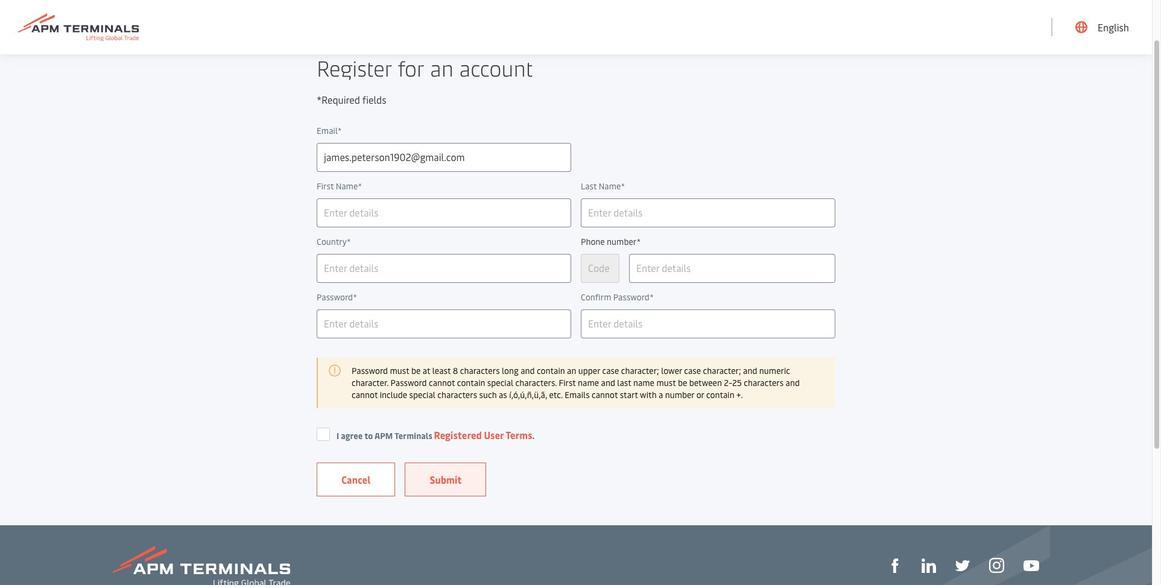 Task type: vqa. For each thing, say whether or not it's contained in the screenshot.
REGISTERED at the bottom of the page
yes



Task type: describe. For each thing, give the bounding box(es) containing it.
0 vertical spatial characters
[[460, 365, 500, 377]]

submit button
[[405, 463, 487, 497]]

first name*
[[317, 180, 362, 192]]

for
[[398, 53, 425, 82]]

First Name* field
[[317, 199, 572, 228]]

register for an account
[[317, 53, 533, 82]]

twitter image
[[956, 559, 970, 573]]

as
[[499, 389, 507, 401]]

password* element
[[317, 290, 572, 305]]

i agree to apm terminals registered user terms .
[[337, 428, 535, 442]]

long
[[502, 365, 519, 377]]

agree
[[341, 430, 363, 442]]

confirm
[[581, 291, 612, 303]]

apm
[[375, 430, 393, 442]]

2 horizontal spatial cannot
[[592, 389, 618, 401]]

register for an account main content
[[0, 0, 1153, 526]]

phone
[[581, 236, 605, 247]]

and left "numeric"
[[744, 365, 758, 377]]

to
[[365, 430, 373, 442]]

2-
[[724, 377, 733, 389]]

terms
[[506, 428, 533, 442]]

Enter details telephone field
[[629, 254, 836, 283]]

í,ó,ú,ñ,ü,ã,
[[509, 389, 547, 401]]

Last Name* field
[[581, 199, 836, 228]]

cancel
[[342, 473, 371, 486]]

i
[[337, 430, 339, 442]]

fill 44 link
[[956, 558, 970, 573]]

instagram link
[[990, 558, 1005, 573]]

last name*
[[581, 180, 626, 192]]

Password* password field
[[317, 310, 572, 339]]

facebook image
[[888, 559, 903, 573]]

name* for last name*
[[599, 180, 626, 192]]

terminals
[[395, 430, 433, 442]]

fields
[[363, 93, 387, 106]]

1 vertical spatial contain
[[457, 377, 485, 389]]

submit
[[430, 473, 462, 486]]

character.
[[352, 377, 389, 389]]

account
[[460, 53, 533, 82]]

country*
[[317, 236, 351, 247]]

0 vertical spatial password
[[352, 365, 388, 377]]

1 vertical spatial characters
[[744, 377, 784, 389]]

1 horizontal spatial must
[[657, 377, 676, 389]]

last
[[618, 377, 632, 389]]

1 vertical spatial password
[[391, 377, 427, 389]]

name* for first name*
[[336, 180, 362, 192]]

25
[[733, 377, 742, 389]]

first inside password must be at least 8 characters long and contain an upper case character; lower case character; and numeric character. password cannot contain special characters. first name and last name must be between 2-25 characters and cannot include special characters such as í,ó,ú,ñ,ü,ã, etc. emails cannot start with a number or contain +.
[[559, 377, 576, 389]]

2 vertical spatial characters
[[438, 389, 477, 401]]

last name* element
[[581, 179, 836, 194]]

and up characters.
[[521, 365, 535, 377]]

8
[[453, 365, 458, 377]]

2 password* from the left
[[614, 291, 654, 303]]

email* element
[[317, 124, 572, 138]]

*required fields
[[317, 93, 387, 106]]

first inside first name* element
[[317, 180, 334, 192]]

1 horizontal spatial contain
[[537, 365, 565, 377]]



Task type: locate. For each thing, give the bounding box(es) containing it.
Email* field
[[317, 143, 572, 172]]

upper
[[579, 365, 600, 377]]

cannot
[[429, 377, 455, 389], [352, 389, 378, 401], [592, 389, 618, 401]]

country* element
[[317, 235, 572, 249]]

cannot down least
[[429, 377, 455, 389]]

be
[[412, 365, 421, 377], [678, 377, 688, 389]]

0 vertical spatial be
[[412, 365, 421, 377]]

2 horizontal spatial contain
[[707, 389, 735, 401]]

characters right the 8
[[460, 365, 500, 377]]

0 horizontal spatial must
[[390, 365, 409, 377]]

number
[[665, 389, 695, 401]]

1 horizontal spatial password
[[391, 377, 427, 389]]

english
[[1098, 21, 1130, 34]]

password must be at least 8 characters long and contain an upper case character; lower case character; and numeric character. password cannot contain special characters. first name and last name must be between 2-25 characters and cannot include special characters such as í,ó,ú,ñ,ü,ã, etc. emails cannot start with a number or contain +.
[[352, 365, 800, 401]]

first up emails
[[559, 377, 576, 389]]

0 horizontal spatial an
[[430, 53, 454, 82]]

contain
[[537, 365, 565, 377], [457, 377, 485, 389], [707, 389, 735, 401]]

1 horizontal spatial be
[[678, 377, 688, 389]]

case
[[603, 365, 619, 377], [685, 365, 701, 377]]

least
[[433, 365, 451, 377]]

with
[[640, 389, 657, 401]]

password* down country*
[[317, 291, 357, 303]]

english link
[[1076, 0, 1130, 54]]

0 horizontal spatial contain
[[457, 377, 485, 389]]

must
[[390, 365, 409, 377], [657, 377, 676, 389]]

be left at
[[412, 365, 421, 377]]

character; up the last
[[621, 365, 659, 377]]

0 horizontal spatial name
[[578, 377, 599, 389]]

characters down "numeric"
[[744, 377, 784, 389]]

1 name* from the left
[[336, 180, 362, 192]]

+.
[[737, 389, 743, 401]]

1 horizontal spatial first
[[559, 377, 576, 389]]

phone number*
[[581, 236, 641, 247]]

1 vertical spatial an
[[567, 365, 577, 377]]

1 horizontal spatial cannot
[[429, 377, 455, 389]]

Code field
[[581, 254, 620, 283]]

registered user terms link
[[434, 428, 533, 442]]

1 character; from the left
[[621, 365, 659, 377]]

etc.
[[549, 389, 563, 401]]

youtube image
[[1024, 561, 1040, 572]]

0 vertical spatial contain
[[537, 365, 565, 377]]

cannot down the character. in the left of the page
[[352, 389, 378, 401]]

1 horizontal spatial name*
[[599, 180, 626, 192]]

or
[[697, 389, 705, 401]]

numeric
[[760, 365, 791, 377]]

register
[[317, 53, 392, 82]]

contain down 2-
[[707, 389, 735, 401]]

cannot down the last
[[592, 389, 618, 401]]

email*
[[317, 125, 342, 136]]

2 name from the left
[[634, 377, 655, 389]]

and down "numeric"
[[786, 377, 800, 389]]

contain up characters.
[[537, 365, 565, 377]]

special up as
[[488, 377, 514, 389]]

1 horizontal spatial an
[[567, 365, 577, 377]]

name* right last
[[599, 180, 626, 192]]

password* right confirm
[[614, 291, 654, 303]]

at
[[423, 365, 431, 377]]

registered
[[434, 428, 482, 442]]

an
[[430, 53, 454, 82], [567, 365, 577, 377]]

first
[[317, 180, 334, 192], [559, 377, 576, 389]]

logo image
[[18, 13, 139, 41]]

contain down the 8
[[457, 377, 485, 389]]

0 horizontal spatial case
[[603, 365, 619, 377]]

Country* field
[[317, 254, 572, 283]]

password
[[352, 365, 388, 377], [391, 377, 427, 389]]

include
[[380, 389, 407, 401]]

instagram image
[[990, 558, 1005, 573]]

a
[[659, 389, 663, 401]]

and
[[521, 365, 535, 377], [744, 365, 758, 377], [601, 377, 616, 389], [786, 377, 800, 389]]

.
[[533, 430, 535, 442]]

first down email*
[[317, 180, 334, 192]]

special down at
[[410, 389, 436, 401]]

1 horizontal spatial special
[[488, 377, 514, 389]]

user
[[484, 428, 504, 442]]

an left upper
[[567, 365, 577, 377]]

1 horizontal spatial password*
[[614, 291, 654, 303]]

Confirm Password* password field
[[581, 310, 836, 339]]

you tube link
[[1024, 558, 1040, 573]]

emails
[[565, 389, 590, 401]]

0 horizontal spatial name*
[[336, 180, 362, 192]]

2 vertical spatial contain
[[707, 389, 735, 401]]

1 case from the left
[[603, 365, 619, 377]]

0 horizontal spatial be
[[412, 365, 421, 377]]

0 horizontal spatial password
[[352, 365, 388, 377]]

0 horizontal spatial cannot
[[352, 389, 378, 401]]

an inside password must be at least 8 characters long and contain an upper case character; lower case character; and numeric character. password cannot contain special characters. first name and last name must be between 2-25 characters and cannot include special characters such as í,ó,ú,ñ,ü,ã, etc. emails cannot start with a number or contain +.
[[567, 365, 577, 377]]

last
[[581, 180, 597, 192]]

between
[[690, 377, 722, 389]]

0 horizontal spatial character;
[[621, 365, 659, 377]]

0 vertical spatial an
[[430, 53, 454, 82]]

0 horizontal spatial special
[[410, 389, 436, 401]]

0 horizontal spatial first
[[317, 180, 334, 192]]

1 name from the left
[[578, 377, 599, 389]]

cancel link
[[317, 463, 396, 497]]

first name* element
[[317, 179, 572, 194]]

case up between
[[685, 365, 701, 377]]

name
[[578, 377, 599, 389], [634, 377, 655, 389]]

password*
[[317, 291, 357, 303], [614, 291, 654, 303]]

name* up country*
[[336, 180, 362, 192]]

character;
[[621, 365, 659, 377], [703, 365, 741, 377]]

characters.
[[516, 377, 557, 389]]

0 vertical spatial first
[[317, 180, 334, 192]]

password up the character. in the left of the page
[[352, 365, 388, 377]]

linkedin image
[[922, 559, 937, 573]]

2 case from the left
[[685, 365, 701, 377]]

shape link
[[888, 558, 903, 573]]

0 vertical spatial special
[[488, 377, 514, 389]]

number*
[[607, 236, 641, 247]]

2 name* from the left
[[599, 180, 626, 192]]

1 vertical spatial must
[[657, 377, 676, 389]]

must up include
[[390, 365, 409, 377]]

1 horizontal spatial character;
[[703, 365, 741, 377]]

0 vertical spatial must
[[390, 365, 409, 377]]

name down upper
[[578, 377, 599, 389]]

an right for at the left of the page
[[430, 53, 454, 82]]

linkedin__x28_alt_x29__3_ link
[[922, 558, 937, 573]]

characters
[[460, 365, 500, 377], [744, 377, 784, 389], [438, 389, 477, 401]]

1 horizontal spatial case
[[685, 365, 701, 377]]

1 horizontal spatial name
[[634, 377, 655, 389]]

0 horizontal spatial password*
[[317, 291, 357, 303]]

password up include
[[391, 377, 427, 389]]

password must be at least 8 characters long and contain an upper case character; lower case character; and numeric character. password cannot contain special characters. first name and last name must be between 2-25 characters and cannot include special characters such as í,ó,ú,ñ,ü,ã, etc. emails cannot start with a number or contain +. alert
[[317, 358, 836, 409]]

1 vertical spatial first
[[559, 377, 576, 389]]

lower
[[662, 365, 682, 377]]

character; up 2-
[[703, 365, 741, 377]]

1 vertical spatial special
[[410, 389, 436, 401]]

1 password* from the left
[[317, 291, 357, 303]]

start
[[620, 389, 638, 401]]

characters down the 8
[[438, 389, 477, 401]]

name up with
[[634, 377, 655, 389]]

case up the last
[[603, 365, 619, 377]]

special
[[488, 377, 514, 389], [410, 389, 436, 401]]

1 vertical spatial be
[[678, 377, 688, 389]]

such
[[479, 389, 497, 401]]

*required
[[317, 93, 360, 106]]

name*
[[336, 180, 362, 192], [599, 180, 626, 192]]

must up 'a'
[[657, 377, 676, 389]]

and left the last
[[601, 377, 616, 389]]

2 character; from the left
[[703, 365, 741, 377]]

be up number
[[678, 377, 688, 389]]

confirm password*
[[581, 291, 654, 303]]

confirm password* element
[[581, 290, 836, 305]]



